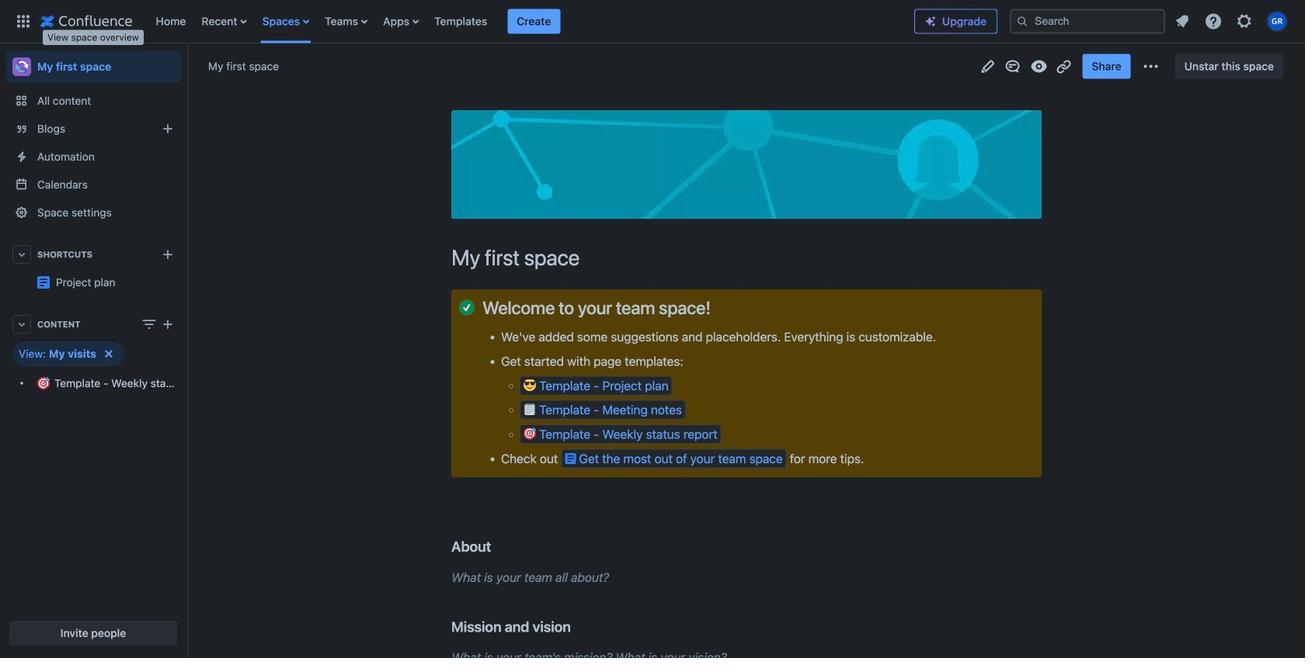 Task type: describe. For each thing, give the bounding box(es) containing it.
edit this page image
[[978, 57, 997, 76]]

:check_mark: image
[[459, 300, 475, 316]]

template - project plan image
[[37, 277, 50, 289]]

2 horizontal spatial copy image
[[709, 298, 728, 317]]

change view image
[[140, 315, 158, 334]]

collapse sidebar image
[[169, 51, 204, 82]]

copy link image
[[1055, 57, 1073, 76]]

region inside space element
[[6, 342, 180, 398]]

settings icon image
[[1235, 12, 1254, 31]]

add shortcut image
[[158, 246, 177, 264]]

list item inside list
[[508, 9, 560, 34]]

stop watching image
[[1030, 57, 1048, 76]]

2 vertical spatial copy image
[[569, 618, 588, 637]]

space element
[[0, 44, 186, 659]]



Task type: vqa. For each thing, say whether or not it's contained in the screenshot.
search "icon" at the top of page
yes



Task type: locate. For each thing, give the bounding box(es) containing it.
banner
[[0, 0, 1305, 44]]

list
[[148, 0, 914, 43], [1168, 7, 1296, 35]]

search image
[[1016, 15, 1029, 28]]

None search field
[[1010, 9, 1165, 34]]

premium image
[[925, 15, 937, 28]]

:notepad_spiral: image
[[524, 403, 536, 416]]

1 vertical spatial copy image
[[490, 538, 508, 556]]

region
[[6, 342, 180, 398]]

create a blog image
[[158, 120, 177, 138]]

more actions image
[[1142, 57, 1160, 76]]

list for premium image on the right top of the page
[[1168, 7, 1296, 35]]

list for the appswitcher icon
[[148, 0, 914, 43]]

confluence image
[[40, 12, 132, 31], [40, 12, 132, 31]]

:dart: image
[[37, 378, 50, 390], [524, 428, 536, 440], [524, 428, 536, 440]]

:notepad_spiral: image
[[524, 403, 536, 416]]

0 horizontal spatial copy image
[[490, 538, 508, 556]]

0 vertical spatial copy image
[[709, 298, 728, 317]]

get the most out of your team space image
[[565, 453, 576, 465]]

clear view image
[[99, 345, 118, 364]]

help icon image
[[1204, 12, 1223, 31]]

notification icon image
[[1173, 12, 1192, 31]]

appswitcher icon image
[[14, 12, 33, 31]]

create a page image
[[158, 315, 177, 334]]

:sunglasses: image
[[524, 379, 536, 391], [524, 379, 536, 391]]

Search field
[[1010, 9, 1165, 34]]

:dart: image
[[37, 378, 50, 390]]

0 horizontal spatial list
[[148, 0, 914, 43]]

copy image
[[709, 298, 728, 317], [490, 538, 508, 556], [569, 618, 588, 637]]

1 horizontal spatial copy image
[[569, 618, 588, 637]]

1 horizontal spatial list
[[1168, 7, 1296, 35]]

list item
[[508, 9, 560, 34]]

global element
[[9, 0, 914, 43]]



